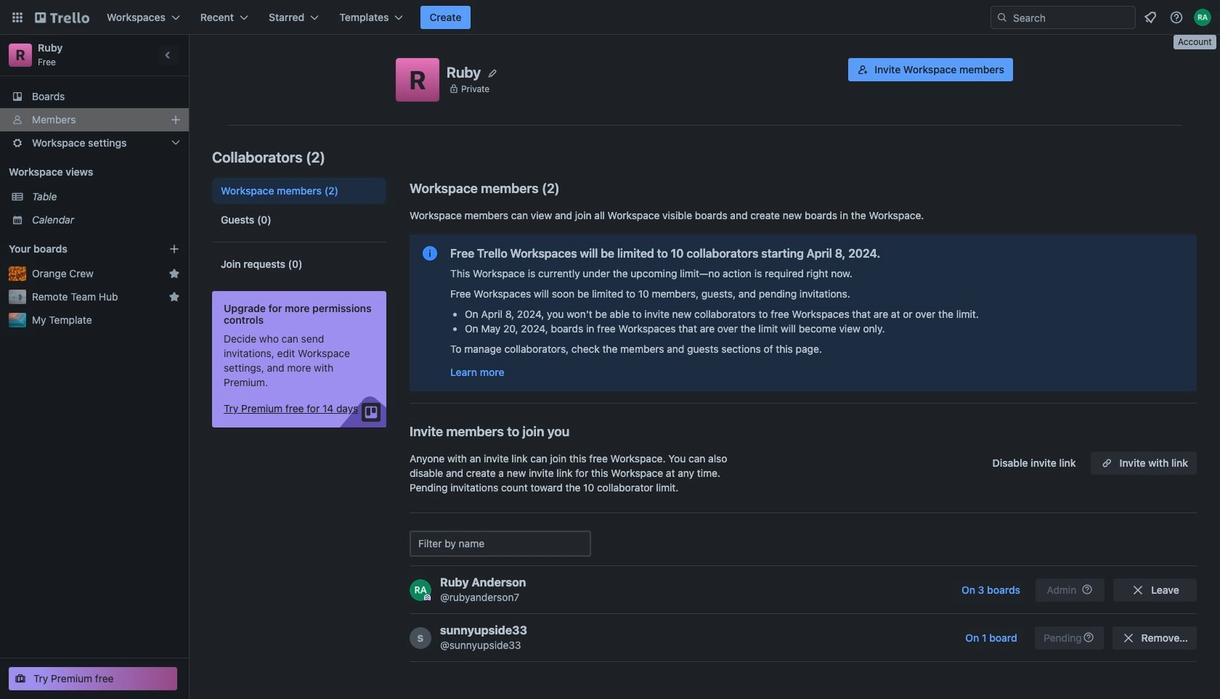 Task type: vqa. For each thing, say whether or not it's contained in the screenshot.
Create to the right
no



Task type: describe. For each thing, give the bounding box(es) containing it.
open information menu image
[[1170, 10, 1184, 25]]

primary element
[[0, 0, 1221, 35]]

ruby anderson (rubyanderson7) image
[[410, 580, 432, 601]]

0 notifications image
[[1142, 9, 1160, 26]]

ruby anderson (rubyanderson7) image
[[1195, 9, 1212, 26]]

sunnyupside33 (sunnyupside33) image
[[410, 627, 432, 649]]

back to home image
[[35, 6, 89, 29]]



Task type: locate. For each thing, give the bounding box(es) containing it.
1 vertical spatial starred icon image
[[169, 291, 180, 303]]

starred icon image
[[169, 268, 180, 280], [169, 291, 180, 303]]

Search field
[[1009, 7, 1136, 28]]

workspace navigation collapse icon image
[[158, 45, 179, 65]]

search image
[[997, 12, 1009, 23]]

tooltip
[[1174, 35, 1217, 49]]

your boards with 3 items element
[[9, 241, 147, 258]]

add board image
[[169, 243, 180, 255]]

1 starred icon image from the top
[[169, 268, 180, 280]]

0 vertical spatial starred icon image
[[169, 268, 180, 280]]

Filter by name text field
[[410, 531, 592, 557]]

2 starred icon image from the top
[[169, 291, 180, 303]]



